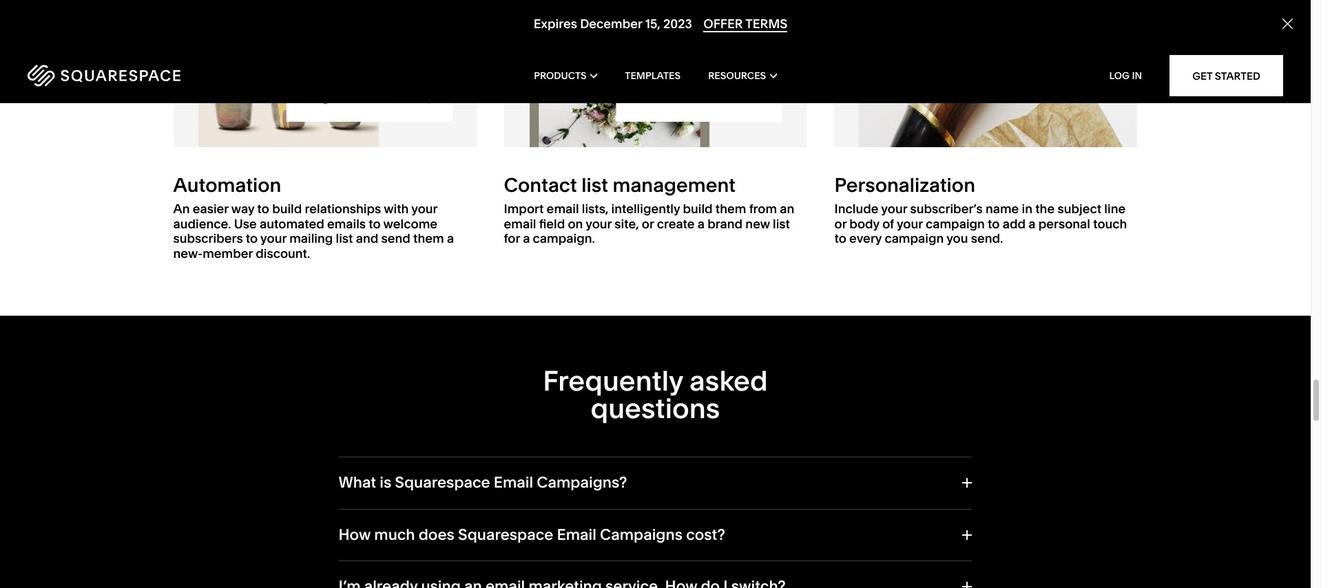 Task type: describe. For each thing, give the bounding box(es) containing it.
in
[[1132, 70, 1142, 82]]

subject
[[1058, 201, 1101, 217]]

0 vertical spatial squarespace
[[395, 474, 490, 493]]

frequently
[[543, 365, 683, 398]]

december
[[580, 16, 642, 32]]

started
[[1215, 69, 1260, 82]]

1 horizontal spatial email
[[547, 201, 579, 217]]

resources
[[708, 70, 766, 82]]

your right with
[[411, 201, 437, 217]]

lists,
[[582, 201, 608, 217]]

line
[[1104, 201, 1126, 217]]

and
[[356, 231, 378, 247]]

subscribers
[[173, 231, 243, 247]]

relationships
[[305, 201, 381, 217]]

the
[[1035, 201, 1055, 217]]

what is squarespace email campaigns?
[[339, 474, 627, 493]]

a inside personalization include your subscriber's name in the subject line or body of your campaign to add a personal touch to every campaign you send.
[[1028, 216, 1036, 232]]

include
[[834, 201, 879, 217]]

contact
[[504, 174, 577, 197]]

expires
[[534, 16, 577, 32]]

personalization
[[834, 174, 975, 197]]

log             in link
[[1109, 70, 1142, 82]]

to left send
[[369, 216, 381, 232]]

to left every on the right of page
[[834, 231, 846, 247]]

expires december 15, 2023
[[534, 16, 692, 32]]

them inside automation an easier way to build relationships with your audience. use automated emails to welcome subscribers to your mailing list and send them a new-member discount.
[[413, 231, 444, 247]]

resources button
[[708, 48, 777, 103]]

site,
[[615, 216, 639, 232]]

get started
[[1192, 69, 1260, 82]]

build inside contact list management import email lists, intelligently build them from an email field on your site, or create a brand new list for a campaign.
[[683, 201, 713, 217]]

offer terms link
[[703, 16, 788, 33]]

from
[[749, 201, 777, 217]]

offer
[[703, 16, 743, 32]]

campaigns?
[[537, 474, 627, 493]]

much
[[374, 526, 415, 545]]

your down personalization
[[881, 201, 907, 217]]

name
[[986, 201, 1019, 217]]

your inside contact list management import email lists, intelligently build them from an email field on your site, or create a brand new list for a campaign.
[[586, 216, 612, 232]]

build inside automation an easier way to build relationships with your audience. use automated emails to welcome subscribers to your mailing list and send them a new-member discount.
[[272, 201, 302, 217]]

with
[[384, 201, 409, 217]]

squarespace logo link
[[28, 65, 279, 87]]

log             in
[[1109, 70, 1142, 82]]

of
[[882, 216, 894, 232]]

sender details ui image
[[504, 0, 807, 148]]

questions
[[591, 392, 720, 426]]

0 horizontal spatial email
[[504, 216, 536, 232]]

field
[[539, 216, 565, 232]]

campaigns
[[600, 526, 683, 545]]

automation an easier way to build relationships with your audience. use automated emails to welcome subscribers to your mailing list and send them a new-member discount.
[[173, 174, 454, 262]]

how
[[339, 526, 371, 545]]

management
[[613, 174, 736, 197]]

you
[[946, 231, 968, 247]]

audience.
[[173, 216, 231, 232]]

intelligently
[[611, 201, 680, 217]]

every
[[849, 231, 882, 247]]

subscriber's
[[910, 201, 983, 217]]

templates link
[[625, 48, 681, 103]]

welcome
[[383, 216, 437, 232]]



Task type: vqa. For each thing, say whether or not it's contained in the screenshot.
asked
yes



Task type: locate. For each thing, give the bounding box(es) containing it.
list up lists,
[[581, 174, 608, 197]]

build
[[272, 201, 302, 217], [683, 201, 713, 217]]

an
[[173, 201, 190, 217]]

email
[[547, 201, 579, 217], [504, 216, 536, 232]]

0 vertical spatial them
[[716, 201, 746, 217]]

0 horizontal spatial list
[[336, 231, 353, 247]]

squarespace logo image
[[28, 65, 180, 87]]

0 horizontal spatial or
[[642, 216, 654, 232]]

does
[[419, 526, 455, 545]]

1 build from the left
[[272, 201, 302, 217]]

terms
[[745, 16, 788, 32]]

an
[[780, 201, 794, 217]]

a
[[698, 216, 705, 232], [1028, 216, 1036, 232], [447, 231, 454, 247], [523, 231, 530, 247]]

cost?
[[686, 526, 725, 545]]

1 vertical spatial them
[[413, 231, 444, 247]]

get started link
[[1170, 55, 1283, 96]]

to down way
[[246, 231, 258, 247]]

create
[[657, 216, 695, 232]]

use
[[234, 216, 257, 232]]

0 horizontal spatial them
[[413, 231, 444, 247]]

to
[[257, 201, 269, 217], [369, 216, 381, 232], [988, 216, 1000, 232], [246, 231, 258, 247], [834, 231, 846, 247]]

email up campaign. at the left top of the page
[[547, 201, 579, 217]]

2 horizontal spatial list
[[773, 216, 790, 232]]

log
[[1109, 70, 1130, 82]]

15,
[[645, 16, 660, 32]]

what
[[339, 474, 376, 493]]

touch
[[1093, 216, 1127, 232]]

new
[[745, 216, 770, 232]]

1 horizontal spatial build
[[683, 201, 713, 217]]

on
[[568, 216, 583, 232]]

or right site,
[[642, 216, 654, 232]]

campaign.
[[533, 231, 595, 247]]

emails
[[327, 216, 366, 232]]

or inside contact list management import email lists, intelligently build them from an email field on your site, or create a brand new list for a campaign.
[[642, 216, 654, 232]]

squarespace down what is squarespace email campaigns?
[[458, 526, 553, 545]]

products button
[[534, 48, 597, 103]]

offer terms
[[703, 16, 788, 32]]

contact list management import email lists, intelligently build them from an email field on your site, or create a brand new list for a campaign.
[[504, 174, 794, 247]]

email
[[494, 474, 533, 493], [557, 526, 596, 545]]

build up mailing
[[272, 201, 302, 217]]

list right new on the right top of page
[[773, 216, 790, 232]]

personal
[[1038, 216, 1090, 232]]

1 horizontal spatial email
[[557, 526, 596, 545]]

add
[[1003, 216, 1026, 232]]

email down campaigns? at the bottom of the page
[[557, 526, 596, 545]]

mailing
[[289, 231, 333, 247]]

easier
[[193, 201, 229, 217]]

a right add on the right top
[[1028, 216, 1036, 232]]

import
[[504, 201, 544, 217]]

brand
[[708, 216, 743, 232]]

campaign left you
[[885, 231, 944, 247]]

get
[[1192, 69, 1212, 82]]

a inside automation an easier way to build relationships with your audience. use automated emails to welcome subscribers to your mailing list and send them a new-member discount.
[[447, 231, 454, 247]]

your right of
[[897, 216, 923, 232]]

automation ui image
[[173, 0, 476, 148]]

frequently asked questions
[[543, 365, 768, 426]]

your right on
[[586, 216, 612, 232]]

2 or from the left
[[834, 216, 847, 232]]

list
[[581, 174, 608, 197], [773, 216, 790, 232], [336, 231, 353, 247]]

your right the use
[[260, 231, 287, 247]]

a right for in the top of the page
[[523, 231, 530, 247]]

them right send
[[413, 231, 444, 247]]

0 horizontal spatial email
[[494, 474, 533, 493]]

or left body
[[834, 216, 847, 232]]

1 vertical spatial squarespace
[[458, 526, 553, 545]]

to right way
[[257, 201, 269, 217]]

2 build from the left
[[683, 201, 713, 217]]

them left from
[[716, 201, 746, 217]]

squarespace up the does
[[395, 474, 490, 493]]

personalization include your subscriber's name in the subject line or body of your campaign to add a personal touch to every campaign you send.
[[834, 174, 1127, 247]]

list left and
[[336, 231, 353, 247]]

personalized email image
[[834, 0, 1137, 148]]

in
[[1022, 201, 1032, 217]]

how much does squarespace email campaigns cost?
[[339, 526, 725, 545]]

1 horizontal spatial or
[[834, 216, 847, 232]]

them
[[716, 201, 746, 217], [413, 231, 444, 247]]

products
[[534, 70, 587, 82]]

2023
[[663, 16, 692, 32]]

body
[[849, 216, 880, 232]]

send.
[[971, 231, 1003, 247]]

email up 'how much does squarespace email campaigns cost?'
[[494, 474, 533, 493]]

your
[[411, 201, 437, 217], [881, 201, 907, 217], [586, 216, 612, 232], [897, 216, 923, 232], [260, 231, 287, 247]]

a right welcome
[[447, 231, 454, 247]]

for
[[504, 231, 520, 247]]

0 horizontal spatial build
[[272, 201, 302, 217]]

way
[[231, 201, 254, 217]]

a left brand
[[698, 216, 705, 232]]

1 horizontal spatial them
[[716, 201, 746, 217]]

them inside contact list management import email lists, intelligently build them from an email field on your site, or create a brand new list for a campaign.
[[716, 201, 746, 217]]

campaign
[[926, 216, 985, 232], [885, 231, 944, 247]]

discount.
[[256, 246, 310, 262]]

email left field
[[504, 216, 536, 232]]

list inside automation an easier way to build relationships with your audience. use automated emails to welcome subscribers to your mailing list and send them a new-member discount.
[[336, 231, 353, 247]]

member
[[203, 246, 253, 262]]

1 vertical spatial email
[[557, 526, 596, 545]]

automation
[[173, 174, 281, 197]]

is
[[380, 474, 391, 493]]

automated
[[260, 216, 324, 232]]

build down management
[[683, 201, 713, 217]]

1 or from the left
[[642, 216, 654, 232]]

asked
[[690, 365, 768, 398]]

templates
[[625, 70, 681, 82]]

new-
[[173, 246, 203, 262]]

or inside personalization include your subscriber's name in the subject line or body of your campaign to add a personal touch to every campaign you send.
[[834, 216, 847, 232]]

1 horizontal spatial list
[[581, 174, 608, 197]]

0 vertical spatial email
[[494, 474, 533, 493]]

or
[[642, 216, 654, 232], [834, 216, 847, 232]]

to left add on the right top
[[988, 216, 1000, 232]]

squarespace
[[395, 474, 490, 493], [458, 526, 553, 545]]

send
[[381, 231, 410, 247]]

campaign left name
[[926, 216, 985, 232]]



